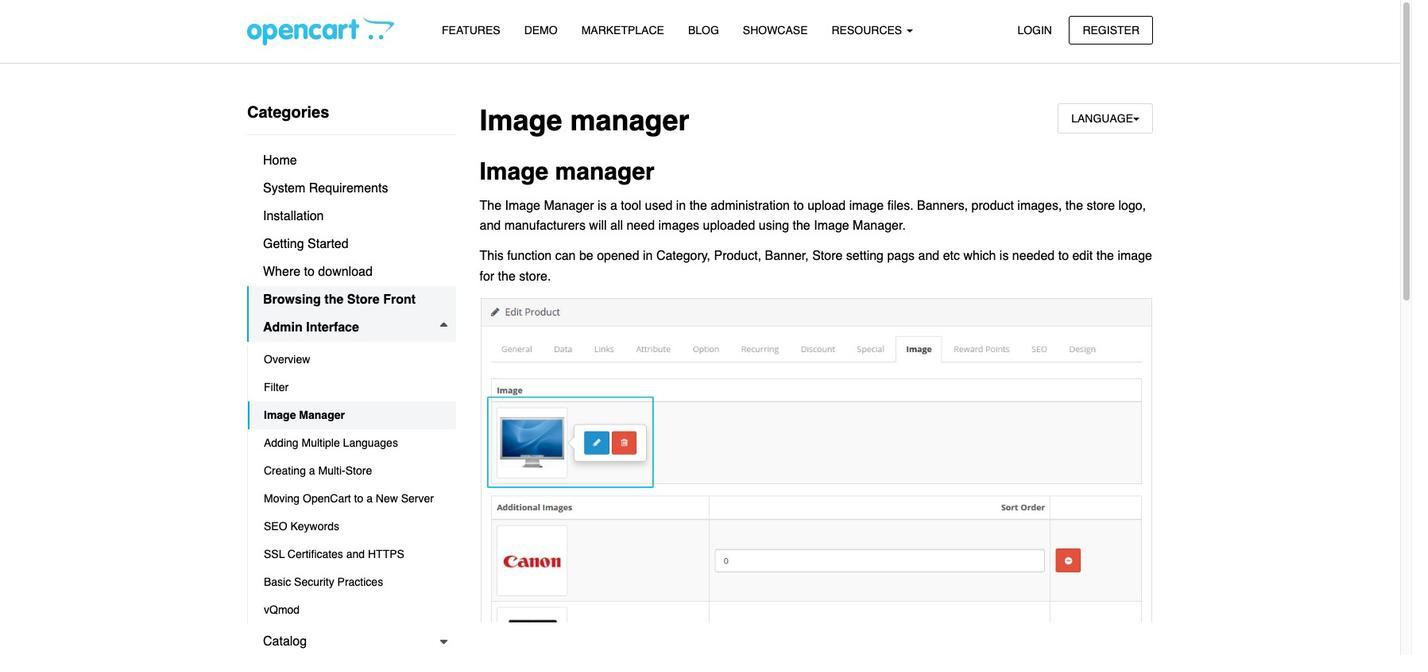 Task type: locate. For each thing, give the bounding box(es) containing it.
manager
[[544, 199, 594, 213], [299, 409, 345, 421]]

2 horizontal spatial and
[[919, 249, 940, 263]]

download
[[318, 265, 373, 279]]

where
[[263, 265, 301, 279]]

certificates
[[288, 548, 343, 560]]

seo keywords link
[[248, 513, 456, 541]]

opencart - open source shopping cart solution image
[[247, 17, 394, 45]]

1 image manager from the top
[[480, 104, 690, 137]]

0 vertical spatial in
[[676, 199, 686, 213]]

vqmod link
[[248, 596, 456, 624]]

image manager
[[480, 104, 690, 137], [480, 158, 655, 185]]

images,
[[1018, 199, 1062, 213]]

0 vertical spatial and
[[480, 219, 501, 233]]

all
[[611, 219, 623, 233]]

the right edit
[[1097, 249, 1115, 263]]

1 vertical spatial image
[[1118, 249, 1153, 263]]

new
[[376, 492, 398, 505]]

1 vertical spatial manager
[[555, 158, 655, 185]]

1 vertical spatial in
[[643, 249, 653, 263]]

image up manager.
[[850, 199, 884, 213]]

store inside this function can be opened in category, product, banner, store setting pags and etc which is needed to edit the image for the store.
[[813, 249, 843, 263]]

register link
[[1070, 16, 1154, 44]]

1 horizontal spatial manager
[[544, 199, 594, 213]]

is inside the image manager is a tool used in the administration to upload image files. banners, product images, the store logo, and manufacturers will all need images uploaded using the image manager.
[[598, 199, 607, 213]]

to
[[794, 199, 804, 213], [1059, 249, 1069, 263], [304, 265, 315, 279], [354, 492, 364, 505]]

to left upload
[[794, 199, 804, 213]]

1 horizontal spatial is
[[1000, 249, 1009, 263]]

image inside this function can be opened in category, product, banner, store setting pags and etc which is needed to edit the image for the store.
[[1118, 249, 1153, 263]]

used
[[645, 199, 673, 213]]

1 vertical spatial and
[[919, 249, 940, 263]]

0 vertical spatial image
[[850, 199, 884, 213]]

the right for
[[498, 269, 516, 284]]

to left edit
[[1059, 249, 1069, 263]]

0 horizontal spatial manager
[[299, 409, 345, 421]]

to inside "link"
[[354, 492, 364, 505]]

image inside the image manager is a tool used in the administration to upload image files. banners, product images, the store logo, and manufacturers will all need images uploaded using the image manager.
[[850, 199, 884, 213]]

the up images
[[690, 199, 707, 213]]

0 vertical spatial is
[[598, 199, 607, 213]]

upload
[[808, 199, 846, 213]]

store left setting
[[813, 249, 843, 263]]

where to download
[[263, 265, 373, 279]]

1 horizontal spatial image
[[1118, 249, 1153, 263]]

pags
[[888, 249, 915, 263]]

0 horizontal spatial image
[[850, 199, 884, 213]]

store down adding multiple languages link
[[346, 464, 372, 477]]

2 horizontal spatial a
[[611, 199, 618, 213]]

getting started link
[[247, 231, 456, 258]]

need
[[627, 219, 655, 233]]

manager up manufacturers
[[544, 199, 594, 213]]

adding
[[264, 436, 299, 449]]

manager up multiple
[[299, 409, 345, 421]]

basic security practices link
[[248, 568, 456, 596]]

0 horizontal spatial is
[[598, 199, 607, 213]]

0 vertical spatial image manager
[[480, 104, 690, 137]]

1 vertical spatial image manager
[[480, 158, 655, 185]]

1 vertical spatial a
[[309, 464, 315, 477]]

adding multiple languages
[[264, 436, 398, 449]]

store inside creating a multi-store "link"
[[346, 464, 372, 477]]

vqmod
[[264, 603, 300, 616]]

features
[[442, 24, 501, 37]]

to left new
[[354, 492, 364, 505]]

image
[[850, 199, 884, 213], [1118, 249, 1153, 263]]

home link
[[247, 147, 456, 175]]

system
[[263, 181, 306, 196]]

and left etc at the right
[[919, 249, 940, 263]]

admin - image manager image
[[480, 297, 1154, 623]]

and
[[480, 219, 501, 233], [919, 249, 940, 263], [346, 548, 365, 560]]

edit
[[1073, 249, 1093, 263]]

is right "which" on the top right
[[1000, 249, 1009, 263]]

etc
[[943, 249, 960, 263]]

0 vertical spatial a
[[611, 199, 618, 213]]

image down 'logo,'
[[1118, 249, 1153, 263]]

in right opened
[[643, 249, 653, 263]]

this
[[480, 249, 504, 263]]

multi-
[[318, 464, 346, 477]]

in up images
[[676, 199, 686, 213]]

overview link
[[248, 346, 456, 374]]

category,
[[657, 249, 711, 263]]

product,
[[714, 249, 762, 263]]

and down the seo keywords 'link'
[[346, 548, 365, 560]]

started
[[308, 237, 349, 251]]

is inside this function can be opened in category, product, banner, store setting pags and etc which is needed to edit the image for the store.
[[1000, 249, 1009, 263]]

this function can be opened in category, product, banner, store setting pags and etc which is needed to edit the image for the store.
[[480, 249, 1153, 284]]

uploaded
[[703, 219, 756, 233]]

and down the
[[480, 219, 501, 233]]

a left new
[[367, 492, 373, 505]]

moving
[[264, 492, 300, 505]]

features link
[[430, 17, 513, 45]]

for
[[480, 269, 495, 284]]

demo
[[524, 24, 558, 37]]

manufacturers
[[505, 219, 586, 233]]

browsing the store front link
[[247, 286, 456, 314]]

a inside the image manager is a tool used in the administration to upload image files. banners, product images, the store logo, and manufacturers will all need images uploaded using the image manager.
[[611, 199, 618, 213]]

keywords
[[291, 520, 339, 533]]

adding multiple languages link
[[248, 429, 456, 457]]

store
[[1087, 199, 1115, 213]]

basic
[[264, 576, 291, 588]]

the
[[690, 199, 707, 213], [1066, 199, 1084, 213], [793, 219, 811, 233], [1097, 249, 1115, 263], [498, 269, 516, 284], [325, 293, 344, 307]]

demo link
[[513, 17, 570, 45]]

multiple
[[302, 436, 340, 449]]

1 horizontal spatial in
[[676, 199, 686, 213]]

image manager
[[264, 409, 345, 421]]

manager
[[570, 104, 690, 137], [555, 158, 655, 185]]

is up will
[[598, 199, 607, 213]]

2 vertical spatial store
[[346, 464, 372, 477]]

store down where to download link
[[347, 293, 380, 307]]

1 horizontal spatial a
[[367, 492, 373, 505]]

1 vertical spatial is
[[1000, 249, 1009, 263]]

languages
[[343, 436, 398, 449]]

marketplace link
[[570, 17, 676, 45]]

0 horizontal spatial in
[[643, 249, 653, 263]]

ssl
[[264, 548, 285, 560]]

manager inside the image manager is a tool used in the administration to upload image files. banners, product images, the store logo, and manufacturers will all need images uploaded using the image manager.
[[544, 199, 594, 213]]

basic security practices
[[264, 576, 383, 588]]

the
[[480, 199, 502, 213]]

1 vertical spatial manager
[[299, 409, 345, 421]]

getting
[[263, 237, 304, 251]]

0 horizontal spatial and
[[346, 548, 365, 560]]

1 vertical spatial store
[[347, 293, 380, 307]]

a left tool
[[611, 199, 618, 213]]

filter link
[[248, 374, 456, 401]]

logo,
[[1119, 199, 1147, 213]]

which
[[964, 249, 996, 263]]

system requirements link
[[247, 175, 456, 203]]

banner,
[[765, 249, 809, 263]]

1 horizontal spatial and
[[480, 219, 501, 233]]

0 vertical spatial manager
[[544, 199, 594, 213]]

using
[[759, 219, 790, 233]]

a left the multi- at left bottom
[[309, 464, 315, 477]]

store
[[813, 249, 843, 263], [347, 293, 380, 307], [346, 464, 372, 477]]

0 vertical spatial store
[[813, 249, 843, 263]]

practices
[[338, 576, 383, 588]]

the left store
[[1066, 199, 1084, 213]]

admin interface link
[[247, 314, 456, 342]]

a
[[611, 199, 618, 213], [309, 464, 315, 477], [367, 492, 373, 505]]

the right using
[[793, 219, 811, 233]]



Task type: vqa. For each thing, say whether or not it's contained in the screenshot.
insert
no



Task type: describe. For each thing, give the bounding box(es) containing it.
and inside this function can be opened in category, product, banner, store setting pags and etc which is needed to edit the image for the store.
[[919, 249, 940, 263]]

admin interface
[[263, 320, 359, 335]]

tool
[[621, 199, 642, 213]]

in inside the image manager is a tool used in the administration to upload image files. banners, product images, the store logo, and manufacturers will all need images uploaded using the image manager.
[[676, 199, 686, 213]]

blog link
[[676, 17, 731, 45]]

opened
[[597, 249, 640, 263]]

to inside the image manager is a tool used in the administration to upload image files. banners, product images, the store logo, and manufacturers will all need images uploaded using the image manager.
[[794, 199, 804, 213]]

seo keywords
[[264, 520, 339, 533]]

creating a multi-store link
[[248, 457, 456, 485]]

in inside this function can be opened in category, product, banner, store setting pags and etc which is needed to edit the image for the store.
[[643, 249, 653, 263]]

overview
[[264, 353, 310, 366]]

showcase link
[[731, 17, 820, 45]]

requirements
[[309, 181, 388, 196]]

ssl certificates and https link
[[248, 541, 456, 568]]

front
[[383, 293, 416, 307]]

login
[[1018, 23, 1053, 36]]

manager inside image manager link
[[299, 409, 345, 421]]

installation
[[263, 209, 324, 223]]

marketplace
[[582, 24, 665, 37]]

the image manager is a tool used in the administration to upload image files. banners, product images, the store logo, and manufacturers will all need images uploaded using the image manager.
[[480, 199, 1147, 233]]

register
[[1083, 23, 1140, 36]]

resources link
[[820, 17, 925, 45]]

administration
[[711, 199, 790, 213]]

product
[[972, 199, 1014, 213]]

resources
[[832, 24, 906, 37]]

where to download link
[[247, 258, 456, 286]]

to inside this function can be opened in category, product, banner, store setting pags and etc which is needed to edit the image for the store.
[[1059, 249, 1069, 263]]

home
[[263, 153, 297, 168]]

interface
[[306, 320, 359, 335]]

needed
[[1013, 249, 1055, 263]]

to right where
[[304, 265, 315, 279]]

showcase
[[743, 24, 808, 37]]

store.
[[519, 269, 551, 284]]

admin
[[263, 320, 303, 335]]

blog
[[688, 24, 719, 37]]

setting
[[847, 249, 884, 263]]

ssl certificates and https
[[264, 548, 405, 560]]

2 image manager from the top
[[480, 158, 655, 185]]

language
[[1072, 112, 1134, 125]]

creating
[[264, 464, 306, 477]]

moving opencart to a new server link
[[248, 485, 456, 513]]

0 horizontal spatial a
[[309, 464, 315, 477]]

and inside the image manager is a tool used in the administration to upload image files. banners, product images, the store logo, and manufacturers will all need images uploaded using the image manager.
[[480, 219, 501, 233]]

0 vertical spatial manager
[[570, 104, 690, 137]]

login link
[[1004, 16, 1066, 44]]

can
[[555, 249, 576, 263]]

opencart
[[303, 492, 351, 505]]

browsing
[[263, 293, 321, 307]]

creating a multi-store
[[264, 464, 372, 477]]

filter
[[264, 381, 289, 394]]

2 vertical spatial and
[[346, 548, 365, 560]]

security
[[294, 576, 334, 588]]

images
[[659, 219, 700, 233]]

seo
[[264, 520, 287, 533]]

the up interface
[[325, 293, 344, 307]]

language button
[[1058, 103, 1154, 134]]

system requirements
[[263, 181, 388, 196]]

image manager link
[[248, 401, 456, 429]]

installation link
[[247, 203, 456, 231]]

will
[[589, 219, 607, 233]]

server
[[401, 492, 434, 505]]

manager.
[[853, 219, 906, 233]]

https
[[368, 548, 405, 560]]

catalog link
[[247, 628, 456, 655]]

2 vertical spatial a
[[367, 492, 373, 505]]

browsing the store front
[[263, 293, 416, 307]]

function
[[507, 249, 552, 263]]

moving opencart to a new server
[[264, 492, 434, 505]]



